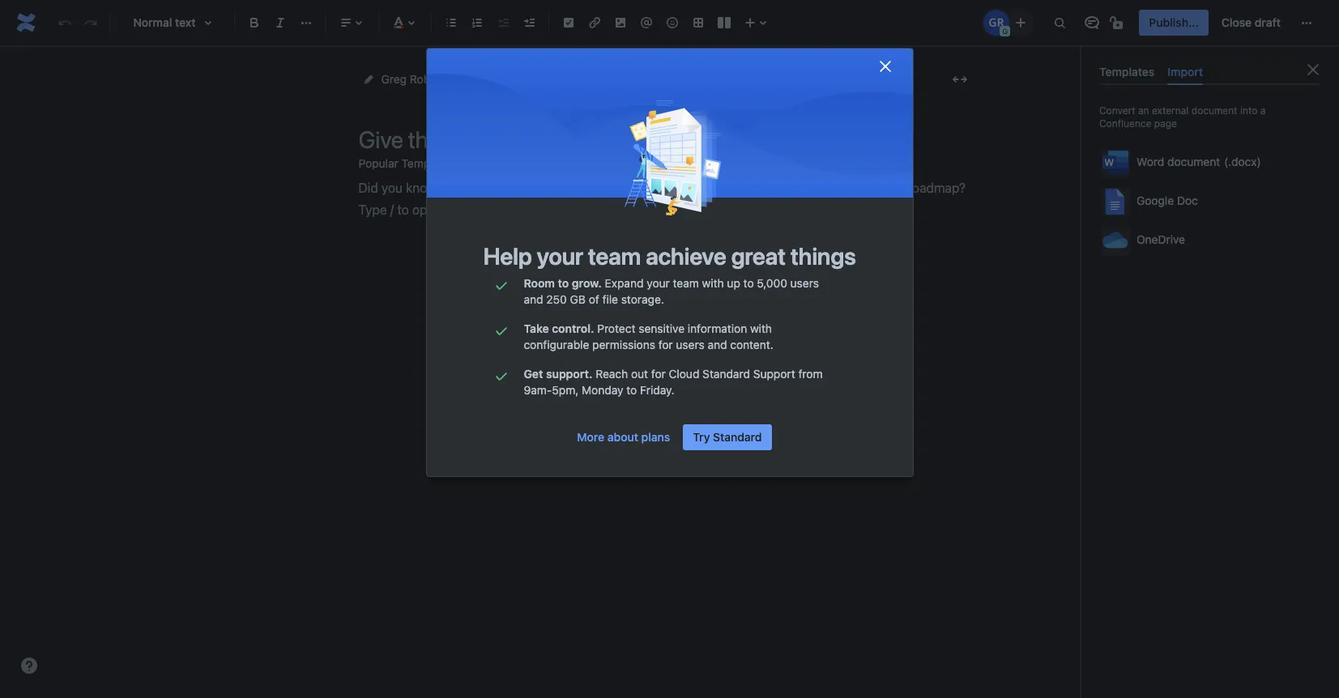 Task type: vqa. For each thing, say whether or not it's contained in the screenshot.
the Google Doc
yes



Task type: describe. For each thing, give the bounding box(es) containing it.
google doc
[[1137, 194, 1198, 208]]

undo ⌘z image
[[55, 13, 75, 32]]

into
[[1241, 105, 1258, 117]]

content
[[478, 72, 520, 86]]

1
[[490, 156, 496, 170]]

word
[[1137, 155, 1165, 169]]

redo ⌘⇧z image
[[81, 13, 100, 32]]

retrospective
[[573, 156, 645, 170]]

4 ls retrospective button
[[547, 151, 645, 177]]

close templates and import image
[[1304, 60, 1323, 79]]

table image
[[689, 13, 708, 32]]

document inside convert an external document into a confluence page
[[1192, 105, 1238, 117]]

word document (.docx)
[[1137, 155, 1262, 169]]

greg robinson link
[[381, 70, 459, 89]]

on-
[[472, 156, 490, 170]]

templates:
[[402, 156, 459, 170]]

4
[[547, 156, 555, 170]]

italic ⌘i image
[[271, 13, 290, 32]]

indent tab image
[[519, 13, 539, 32]]

Main content area, start typing to enter text. text field
[[359, 177, 975, 222]]

popular templates: 1-on-1 meeting , 4 ls retrospective
[[359, 156, 645, 170]]

1-
[[462, 156, 472, 170]]

bold ⌘b image
[[245, 13, 264, 32]]

an
[[1139, 105, 1150, 117]]

publish... button
[[1140, 10, 1209, 36]]

numbered list ⌘⇧7 image
[[468, 13, 487, 32]]

doc
[[1177, 194, 1198, 208]]



Task type: locate. For each thing, give the bounding box(es) containing it.
close
[[1222, 15, 1252, 29]]

draft
[[1255, 15, 1281, 29]]

onedrive
[[1137, 233, 1186, 247]]

Give this page a title text field
[[359, 126, 975, 153]]

overview
[[539, 72, 588, 86]]

document left into at top right
[[1192, 105, 1238, 117]]

overview link
[[539, 70, 588, 89]]

move this page image
[[362, 73, 375, 86]]

,
[[541, 156, 544, 170]]

bullet list ⌘⇧8 image
[[442, 13, 461, 32]]

action item image
[[559, 13, 579, 32]]

mention image
[[637, 13, 656, 32]]

confluence
[[1100, 118, 1152, 130]]

outdent ⇧tab image
[[494, 13, 513, 32]]

publish...
[[1150, 15, 1199, 29]]

1-on-1 meeting button
[[462, 151, 541, 177]]

layouts image
[[715, 13, 734, 32]]

popular
[[359, 156, 399, 170]]

add image, video, or file image
[[611, 13, 631, 32]]

close draft button
[[1212, 10, 1291, 36]]

link image
[[585, 13, 605, 32]]

confluence image
[[13, 10, 39, 36], [13, 10, 39, 36]]

google
[[1137, 194, 1174, 208]]

document up the doc
[[1168, 155, 1221, 169]]

1 vertical spatial document
[[1168, 155, 1221, 169]]

emoji image
[[663, 13, 682, 32]]

google doc button
[[1097, 182, 1323, 221]]

tab list
[[1093, 58, 1327, 85]]

tab list containing templates
[[1093, 58, 1327, 85]]

onedrive button
[[1097, 221, 1323, 260]]

convert
[[1100, 105, 1136, 117]]

import
[[1168, 65, 1204, 79]]

ls
[[558, 156, 570, 170]]

external
[[1152, 105, 1189, 117]]

convert an external document into a confluence page
[[1100, 105, 1266, 130]]

(.docx)
[[1225, 155, 1262, 169]]

0 vertical spatial document
[[1192, 105, 1238, 117]]

robinson
[[410, 72, 459, 86]]

meeting
[[499, 156, 541, 170]]

greg robinson image
[[984, 10, 1010, 36]]

close draft
[[1222, 15, 1281, 29]]

content link
[[478, 70, 520, 89]]

greg robinson
[[381, 72, 459, 86]]

greg
[[381, 72, 407, 86]]

templates
[[1100, 65, 1155, 79]]

document
[[1192, 105, 1238, 117], [1168, 155, 1221, 169]]

a
[[1261, 105, 1266, 117]]

make page full-width image
[[950, 70, 970, 89]]

page
[[1155, 118, 1178, 130]]



